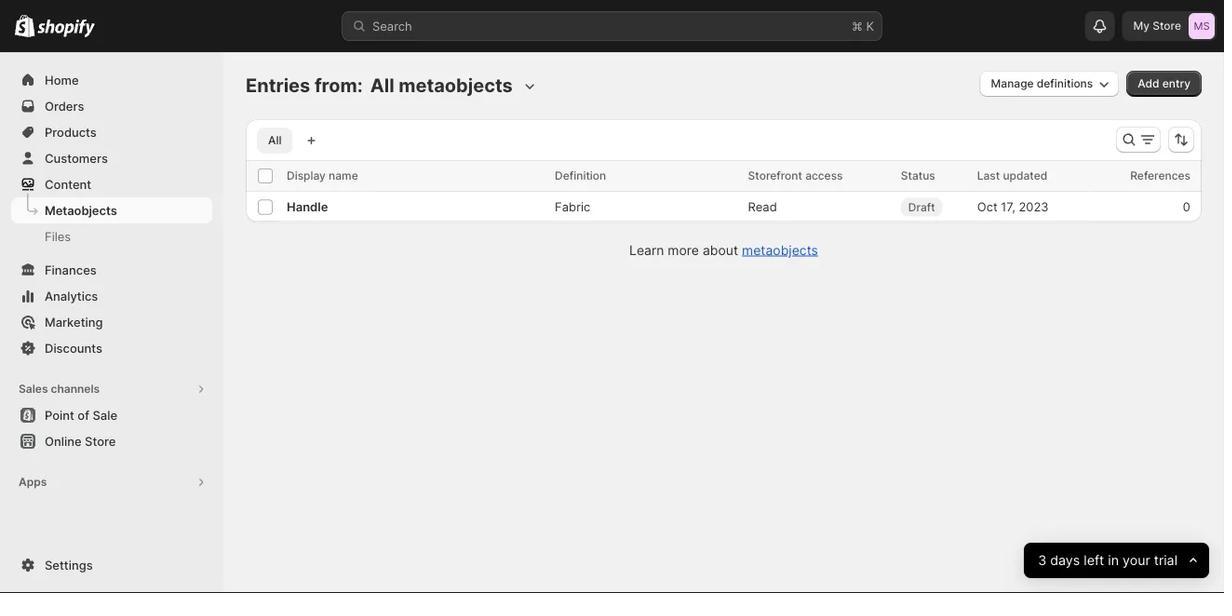 Task type: vqa. For each thing, say whether or not it's contained in the screenshot.
right returns
no



Task type: locate. For each thing, give the bounding box(es) containing it.
metaobjects down search
[[399, 74, 513, 97]]

about
[[703, 242, 739, 258]]

metaobjects down read
[[742, 242, 819, 258]]

0 vertical spatial metaobjects
[[399, 74, 513, 97]]

last
[[978, 169, 1000, 183]]

add entry
[[1138, 77, 1191, 90]]

apps
[[19, 475, 47, 489]]

sales channels button
[[11, 376, 212, 402]]

shopify image
[[37, 19, 95, 38]]

17,
[[1001, 200, 1016, 214]]

entry
[[1163, 77, 1191, 90]]

all right from:
[[370, 74, 395, 97]]

marketing
[[45, 315, 103, 329]]

3
[[1038, 553, 1047, 569]]

files
[[45, 229, 71, 244]]

all button
[[257, 128, 293, 154]]

definitions
[[1037, 77, 1094, 90]]

1 horizontal spatial all
[[370, 74, 395, 97]]

all for all metaobjects
[[370, 74, 395, 97]]

all down entries
[[268, 134, 282, 147]]

online store button
[[0, 428, 224, 454]]

handle
[[287, 200, 328, 214]]

entries from:
[[246, 74, 363, 97]]

orders
[[45, 99, 84, 113]]

fabric
[[555, 200, 591, 214]]

oct
[[978, 200, 998, 214]]

store
[[1153, 19, 1182, 33], [85, 434, 116, 448]]

all inside all metaobjects dropdown button
[[370, 74, 395, 97]]

0 horizontal spatial metaobjects
[[399, 74, 513, 97]]

online store
[[45, 434, 116, 448]]

metaobjects link
[[742, 242, 819, 258]]

analytics
[[45, 289, 98, 303]]

access
[[806, 169, 843, 183]]

discounts link
[[11, 335, 212, 361]]

all inside all button
[[268, 134, 282, 147]]

0 horizontal spatial all
[[268, 134, 282, 147]]

store down sale
[[85, 434, 116, 448]]

storefront access
[[748, 169, 843, 183]]

display name
[[287, 169, 358, 183]]

point of sale
[[45, 408, 117, 422]]

0 horizontal spatial store
[[85, 434, 116, 448]]

store for my store
[[1153, 19, 1182, 33]]

0 vertical spatial store
[[1153, 19, 1182, 33]]

point of sale button
[[0, 402, 224, 428]]

metaobjects link
[[11, 197, 212, 224]]

definition
[[555, 169, 607, 183]]

days
[[1051, 553, 1080, 569]]

storefront
[[748, 169, 803, 183]]

1 vertical spatial store
[[85, 434, 116, 448]]

store right the my
[[1153, 19, 1182, 33]]

1 vertical spatial all
[[268, 134, 282, 147]]

customers link
[[11, 145, 212, 171]]

⌘ k
[[852, 19, 875, 33]]

orders link
[[11, 93, 212, 119]]

all metaobjects
[[370, 74, 513, 97]]

my
[[1134, 19, 1150, 33]]

analytics link
[[11, 283, 212, 309]]

entries
[[246, 74, 310, 97]]

finances link
[[11, 257, 212, 283]]

read
[[748, 200, 777, 214]]

more
[[668, 242, 699, 258]]

manage definitions
[[991, 77, 1094, 90]]

search
[[373, 19, 412, 33]]

metaobjects
[[399, 74, 513, 97], [742, 242, 819, 258]]

store inside online store link
[[85, 434, 116, 448]]

0 vertical spatial all
[[370, 74, 395, 97]]

all
[[370, 74, 395, 97], [268, 134, 282, 147]]

last updated
[[978, 169, 1048, 183]]

my store
[[1134, 19, 1182, 33]]

references
[[1131, 169, 1191, 183]]

manage
[[991, 77, 1034, 90]]

⌘
[[852, 19, 863, 33]]

handle link
[[287, 200, 328, 214]]

manage definitions button
[[980, 71, 1120, 97]]

1 horizontal spatial store
[[1153, 19, 1182, 33]]

name
[[329, 169, 358, 183]]

in
[[1108, 553, 1119, 569]]

1 horizontal spatial metaobjects
[[742, 242, 819, 258]]

store for online store
[[85, 434, 116, 448]]

customers
[[45, 151, 108, 165]]



Task type: describe. For each thing, give the bounding box(es) containing it.
learn
[[630, 242, 664, 258]]

marketing link
[[11, 309, 212, 335]]

trial
[[1154, 553, 1178, 569]]

sales channels
[[19, 382, 100, 396]]

learn more about metaobjects
[[630, 242, 819, 258]]

0
[[1183, 200, 1191, 214]]

settings
[[45, 558, 93, 572]]

content link
[[11, 171, 212, 197]]

products link
[[11, 119, 212, 145]]

3 days left in your trial button
[[1024, 543, 1210, 578]]

oct 17, 2023
[[978, 200, 1049, 214]]

settings link
[[11, 552, 212, 578]]

display
[[287, 169, 326, 183]]

left
[[1084, 553, 1105, 569]]

channels
[[51, 382, 100, 396]]

metaobjects inside all metaobjects dropdown button
[[399, 74, 513, 97]]

apps button
[[11, 469, 212, 495]]

sales
[[19, 382, 48, 396]]

all metaobjects button
[[367, 71, 539, 101]]

of
[[78, 408, 89, 422]]

point of sale link
[[11, 402, 212, 428]]

discounts
[[45, 341, 102, 355]]

add entry button
[[1127, 71, 1202, 97]]

my store image
[[1189, 13, 1215, 39]]

draft
[[909, 200, 936, 214]]

shopify image
[[15, 15, 35, 37]]

1 vertical spatial metaobjects
[[742, 242, 819, 258]]

your
[[1123, 553, 1151, 569]]

add
[[1138, 77, 1160, 90]]

online
[[45, 434, 82, 448]]

finances
[[45, 263, 97, 277]]

point
[[45, 408, 74, 422]]

home
[[45, 73, 79, 87]]

online store link
[[11, 428, 212, 454]]

from:
[[315, 74, 363, 97]]

content
[[45, 177, 91, 191]]

files link
[[11, 224, 212, 250]]

home link
[[11, 67, 212, 93]]

updated
[[1003, 169, 1048, 183]]

status
[[901, 169, 936, 183]]

metaobjects
[[45, 203, 117, 217]]

sale
[[93, 408, 117, 422]]

2023
[[1019, 200, 1049, 214]]

all for all
[[268, 134, 282, 147]]

products
[[45, 125, 97, 139]]

3 days left in your trial
[[1038, 553, 1178, 569]]

k
[[867, 19, 875, 33]]



